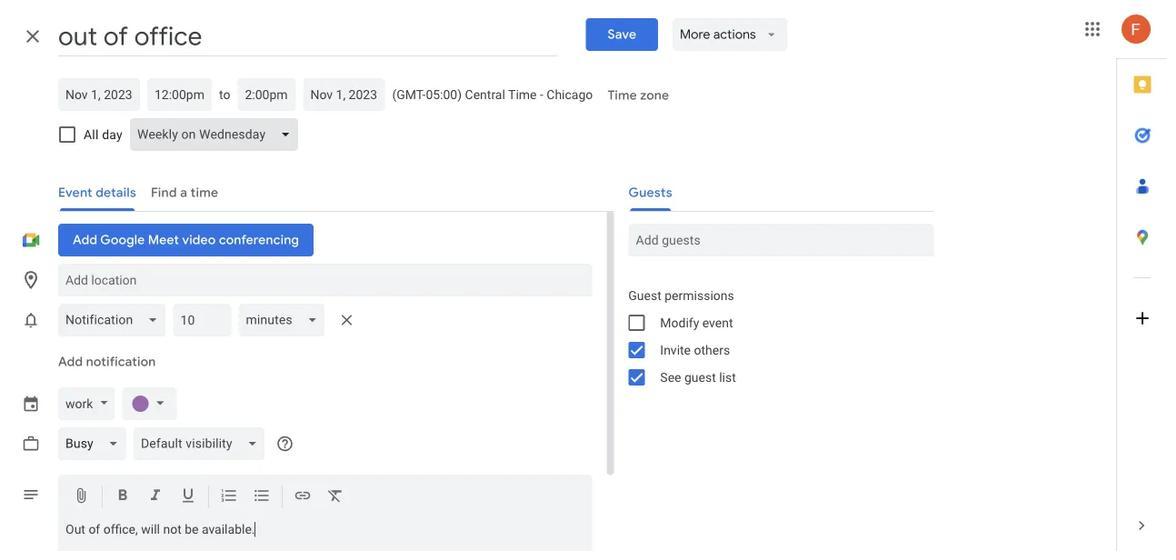 Task type: vqa. For each thing, say whether or not it's contained in the screenshot.
Out of office, will not be available.
yes



Task type: locate. For each thing, give the bounding box(es) containing it.
Start time text field
[[155, 84, 205, 105]]

notification
[[86, 354, 156, 370]]

None field
[[130, 118, 306, 151], [58, 304, 173, 336], [239, 304, 332, 336], [58, 427, 133, 460], [133, 427, 272, 460], [130, 118, 306, 151], [58, 304, 173, 336], [239, 304, 332, 336], [58, 427, 133, 460], [133, 427, 272, 460]]

add notification
[[58, 354, 156, 370]]

underline image
[[179, 486, 197, 508]]

tab list
[[1117, 59, 1167, 500]]

Description text field
[[58, 522, 592, 551]]

insert link image
[[294, 486, 312, 508]]

05:00)
[[426, 87, 462, 102]]

out of office, will not be available.
[[65, 522, 255, 537]]

0 horizontal spatial time
[[508, 87, 537, 102]]

numbered list image
[[220, 486, 238, 508]]

guest permissions
[[629, 288, 734, 303]]

to
[[219, 87, 230, 102]]

guest
[[629, 288, 662, 303]]

Title text field
[[58, 16, 557, 56]]

formatting options toolbar
[[58, 475, 592, 519]]

more actions arrow_drop_down
[[680, 26, 780, 43]]

work
[[65, 396, 93, 411]]

time left zone
[[608, 87, 637, 104]]

invite others
[[660, 342, 730, 357]]

(gmt-05:00) central time - chicago
[[392, 87, 593, 102]]

group containing guest permissions
[[614, 282, 934, 391]]

time
[[508, 87, 537, 102], [608, 87, 637, 104]]

time inside "time zone" button
[[608, 87, 637, 104]]

out
[[65, 522, 85, 537]]

central
[[465, 87, 505, 102]]

End date text field
[[310, 84, 378, 105]]

available.
[[202, 522, 255, 537]]

1 horizontal spatial time
[[608, 87, 637, 104]]

actions
[[714, 26, 757, 43]]

more
[[680, 26, 711, 43]]

-
[[540, 87, 544, 102]]

Minutes in advance for notification number field
[[180, 304, 224, 336]]

permissions
[[665, 288, 734, 303]]

add notification button
[[51, 340, 163, 384]]

Guests text field
[[636, 224, 927, 256]]

time left - at the top of page
[[508, 87, 537, 102]]

bold image
[[114, 486, 132, 508]]

(gmt-
[[392, 87, 426, 102]]

group
[[614, 282, 934, 391]]

all
[[84, 127, 99, 142]]

chicago
[[547, 87, 593, 102]]

see
[[660, 370, 681, 385]]



Task type: describe. For each thing, give the bounding box(es) containing it.
see guest list
[[660, 370, 736, 385]]

save
[[608, 26, 637, 43]]

event
[[703, 315, 733, 330]]

End time text field
[[245, 84, 289, 105]]

modify event
[[660, 315, 733, 330]]

invite
[[660, 342, 691, 357]]

time zone button
[[600, 79, 676, 112]]

be
[[185, 522, 199, 537]]

save button
[[586, 18, 658, 51]]

office,
[[103, 522, 138, 537]]

will
[[141, 522, 160, 537]]

10 minutes before element
[[58, 300, 362, 340]]

guest
[[685, 370, 716, 385]]

list
[[719, 370, 736, 385]]

others
[[694, 342, 730, 357]]

not
[[163, 522, 182, 537]]

remove formatting image
[[326, 486, 345, 508]]

Start date text field
[[65, 84, 133, 105]]

day
[[102, 127, 123, 142]]

time zone
[[608, 87, 669, 104]]

italic image
[[146, 486, 165, 508]]

of
[[89, 522, 100, 537]]

bulleted list image
[[253, 486, 271, 508]]

arrow_drop_down
[[764, 26, 780, 43]]

modify
[[660, 315, 700, 330]]

zone
[[640, 87, 669, 104]]

add
[[58, 354, 83, 370]]

all day
[[84, 127, 123, 142]]

Location text field
[[65, 264, 585, 296]]



